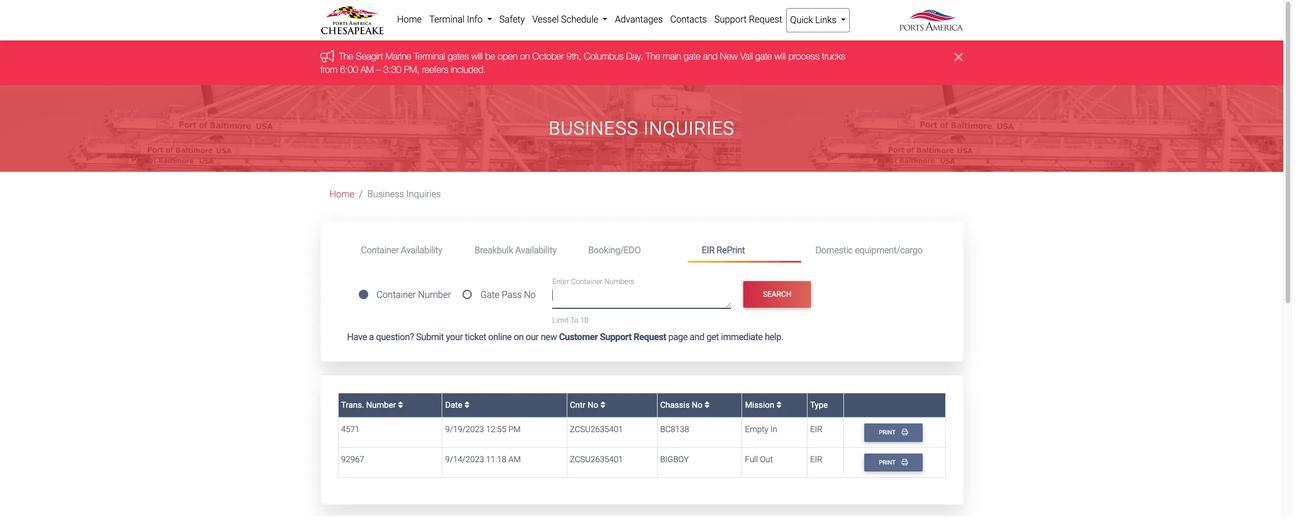 Task type: describe. For each thing, give the bounding box(es) containing it.
question?
[[376, 332, 414, 343]]

the seagirt marine terminal gates will be open on october 9th, columbus day. the main gate and new vail gate will process trucks from 6:00 am – 3:30 pm, reefers included. alert
[[0, 41, 1284, 85]]

1 the from the left
[[339, 51, 354, 62]]

pm
[[509, 425, 521, 435]]

be
[[486, 51, 495, 62]]

help.
[[765, 332, 784, 343]]

links
[[816, 14, 837, 25]]

print link for empty in
[[865, 424, 923, 442]]

in
[[771, 425, 778, 435]]

1 vertical spatial request
[[634, 332, 667, 343]]

2 will from the left
[[775, 51, 786, 62]]

support request link
[[711, 8, 786, 31]]

availability for container availability
[[401, 245, 442, 256]]

chassis
[[661, 401, 690, 410]]

marine
[[386, 51, 412, 62]]

seagirt
[[356, 51, 383, 62]]

limit
[[553, 316, 569, 325]]

sort image for mission
[[777, 401, 782, 409]]

included.
[[451, 64, 486, 75]]

6:00
[[340, 64, 358, 75]]

limit to 10
[[553, 316, 589, 325]]

gate pass no
[[481, 290, 536, 301]]

mission
[[745, 401, 777, 410]]

quick
[[791, 14, 813, 25]]

out
[[760, 455, 773, 465]]

enter
[[553, 278, 570, 286]]

availability for breakbulk availability
[[516, 245, 557, 256]]

1 vertical spatial and
[[690, 332, 705, 343]]

date link
[[445, 401, 470, 410]]

booking/edo link
[[575, 240, 688, 261]]

sort image for cntr no
[[601, 401, 606, 409]]

day.
[[627, 51, 644, 62]]

bullhorn image
[[321, 50, 339, 62]]

get
[[707, 332, 719, 343]]

bigboy
[[661, 455, 689, 465]]

main
[[663, 51, 682, 62]]

0 horizontal spatial home
[[330, 189, 355, 200]]

reefers
[[422, 64, 449, 75]]

1 horizontal spatial support
[[715, 14, 747, 25]]

have a question? submit your ticket online on our new customer support request page and get immediate help.
[[347, 332, 784, 343]]

bc8138
[[661, 425, 690, 435]]

1 horizontal spatial home link
[[394, 8, 426, 31]]

domestic equipment/cargo
[[816, 245, 923, 256]]

vessel
[[533, 14, 559, 25]]

9/19/2023
[[445, 425, 484, 435]]

support request
[[715, 14, 783, 25]]

new
[[541, 332, 557, 343]]

search
[[763, 290, 792, 299]]

sort image for date
[[465, 401, 470, 409]]

ticket
[[465, 332, 486, 343]]

sort image for trans. number
[[398, 401, 403, 409]]

terminal info
[[429, 14, 485, 25]]

domestic equipment/cargo link
[[802, 240, 937, 261]]

9th,
[[567, 51, 582, 62]]

to
[[571, 316, 579, 325]]

container number
[[377, 290, 451, 301]]

the seagirt marine terminal gates will be open on october 9th, columbus day. the main gate and new vail gate will process trucks from 6:00 am – 3:30 pm, reefers included. link
[[321, 51, 846, 75]]

1 horizontal spatial business
[[549, 118, 639, 140]]

1 horizontal spatial request
[[749, 14, 783, 25]]

terminal info link
[[426, 8, 496, 31]]

print for in
[[879, 429, 897, 437]]

breakbulk
[[475, 245, 513, 256]]

number for trans. number
[[366, 401, 396, 410]]

pm,
[[404, 64, 420, 75]]

container for container availability
[[361, 245, 399, 256]]

numbers
[[605, 278, 635, 286]]

new
[[721, 51, 738, 62]]

terminal inside terminal info "link"
[[429, 14, 465, 25]]

container availability
[[361, 245, 442, 256]]

number for container number
[[418, 290, 451, 301]]

breakbulk availability
[[475, 245, 557, 256]]

mission link
[[745, 401, 782, 410]]

chassis no
[[661, 401, 705, 410]]

1 vertical spatial container
[[571, 278, 603, 286]]

safety
[[500, 14, 525, 25]]

a
[[369, 332, 374, 343]]

booking/edo
[[588, 245, 641, 256]]

empty in
[[745, 425, 778, 435]]

eir reprint link
[[688, 240, 802, 263]]

4571
[[341, 425, 360, 435]]

close image
[[955, 50, 964, 64]]

2 gate from the left
[[756, 51, 772, 62]]

trans. number
[[341, 401, 398, 410]]

3:30
[[384, 64, 402, 75]]

1 will from the left
[[472, 51, 483, 62]]

print image
[[902, 429, 909, 436]]

date
[[445, 401, 465, 410]]

2 the from the left
[[646, 51, 661, 62]]

eir reprint
[[702, 245, 745, 256]]

open
[[498, 51, 518, 62]]

equipment/cargo
[[855, 245, 923, 256]]

Enter Container Numbers text field
[[553, 289, 731, 309]]

12:55
[[486, 425, 507, 435]]

enter container numbers
[[553, 278, 635, 286]]

online
[[488, 332, 512, 343]]



Task type: vqa. For each thing, say whether or not it's contained in the screenshot.
the left "Home" link
yes



Task type: locate. For each thing, give the bounding box(es) containing it.
11:18
[[486, 455, 507, 465]]

print link down print icon
[[865, 454, 923, 472]]

9/14/2023
[[445, 455, 484, 465]]

october
[[533, 51, 564, 62]]

1 vertical spatial on
[[514, 332, 524, 343]]

container
[[361, 245, 399, 256], [571, 278, 603, 286], [377, 290, 416, 301]]

1 horizontal spatial sort image
[[777, 401, 782, 409]]

0 vertical spatial eir
[[702, 245, 715, 256]]

0 vertical spatial support
[[715, 14, 747, 25]]

terminal
[[429, 14, 465, 25], [414, 51, 445, 62]]

92967
[[341, 455, 364, 465]]

on right open
[[520, 51, 530, 62]]

0 vertical spatial on
[[520, 51, 530, 62]]

trans.
[[341, 401, 364, 410]]

am inside the seagirt marine terminal gates will be open on october 9th, columbus day. the main gate and new vail gate will process trucks from 6:00 am – 3:30 pm, reefers included.
[[361, 64, 374, 75]]

1 horizontal spatial sort image
[[465, 401, 470, 409]]

business
[[549, 118, 639, 140], [368, 189, 404, 200]]

2 zcsu2635401 from the top
[[570, 455, 623, 465]]

quick links
[[791, 14, 839, 25]]

0 vertical spatial business
[[549, 118, 639, 140]]

0 vertical spatial number
[[418, 290, 451, 301]]

terminal inside the seagirt marine terminal gates will be open on october 9th, columbus day. the main gate and new vail gate will process trucks from 6:00 am – 3:30 pm, reefers included.
[[414, 51, 445, 62]]

0 horizontal spatial request
[[634, 332, 667, 343]]

terminal up reefers on the left of page
[[414, 51, 445, 62]]

1 availability from the left
[[401, 245, 442, 256]]

print image
[[902, 459, 909, 466]]

1 horizontal spatial will
[[775, 51, 786, 62]]

on left our
[[514, 332, 524, 343]]

on inside the seagirt marine terminal gates will be open on october 9th, columbus day. the main gate and new vail gate will process trucks from 6:00 am – 3:30 pm, reefers included.
[[520, 51, 530, 62]]

cntr
[[570, 401, 586, 410]]

vail
[[741, 51, 753, 62]]

trans. number link
[[341, 401, 403, 410]]

sort image right trans.
[[398, 401, 403, 409]]

no right cntr
[[588, 401, 599, 410]]

and inside the seagirt marine terminal gates will be open on october 9th, columbus day. the main gate and new vail gate will process trucks from 6:00 am – 3:30 pm, reefers included.
[[703, 51, 718, 62]]

the seagirt marine terminal gates will be open on october 9th, columbus day. the main gate and new vail gate will process trucks from 6:00 am – 3:30 pm, reefers included.
[[321, 51, 846, 75]]

eir for full out
[[811, 455, 823, 465]]

container up container number
[[361, 245, 399, 256]]

0 horizontal spatial gate
[[684, 51, 701, 62]]

0 horizontal spatial sort image
[[705, 401, 710, 409]]

our
[[526, 332, 539, 343]]

container availability link
[[347, 240, 461, 261]]

0 horizontal spatial sort image
[[398, 401, 403, 409]]

sort image inside mission 'link'
[[777, 401, 782, 409]]

1 vertical spatial terminal
[[414, 51, 445, 62]]

chassis no link
[[661, 401, 710, 410]]

process
[[789, 51, 820, 62]]

0 horizontal spatial number
[[366, 401, 396, 410]]

columbus
[[584, 51, 624, 62]]

support right customer
[[600, 332, 632, 343]]

no for chassis no
[[692, 401, 703, 410]]

1 vertical spatial inquiries
[[407, 189, 441, 200]]

print for out
[[879, 459, 897, 467]]

request left quick
[[749, 14, 783, 25]]

0 horizontal spatial inquiries
[[407, 189, 441, 200]]

1 horizontal spatial availability
[[516, 245, 557, 256]]

–
[[376, 64, 381, 75]]

0 vertical spatial business inquiries
[[549, 118, 735, 140]]

reprint
[[717, 245, 745, 256]]

1 vertical spatial home link
[[330, 189, 355, 200]]

1 vertical spatial business inquiries
[[368, 189, 441, 200]]

cntr no
[[570, 401, 601, 410]]

sort image inside date link
[[465, 401, 470, 409]]

0 vertical spatial zcsu2635401
[[570, 425, 623, 435]]

0 horizontal spatial support
[[600, 332, 632, 343]]

1 horizontal spatial business inquiries
[[549, 118, 735, 140]]

1 horizontal spatial home
[[397, 14, 422, 25]]

sort image right cntr
[[601, 401, 606, 409]]

2 availability from the left
[[516, 245, 557, 256]]

gate
[[684, 51, 701, 62], [756, 51, 772, 62]]

1 vertical spatial zcsu2635401
[[570, 455, 623, 465]]

will left process
[[775, 51, 786, 62]]

2 horizontal spatial no
[[692, 401, 703, 410]]

1 print link from the top
[[865, 424, 923, 442]]

domestic
[[816, 245, 853, 256]]

terminal left info
[[429, 14, 465, 25]]

0 horizontal spatial am
[[361, 64, 374, 75]]

the up "6:00"
[[339, 51, 354, 62]]

and
[[703, 51, 718, 62], [690, 332, 705, 343]]

container for container number
[[377, 290, 416, 301]]

0 vertical spatial inquiries
[[644, 118, 735, 140]]

1 horizontal spatial no
[[588, 401, 599, 410]]

0 horizontal spatial will
[[472, 51, 483, 62]]

number right trans.
[[366, 401, 396, 410]]

0 horizontal spatial the
[[339, 51, 354, 62]]

page
[[669, 332, 688, 343]]

2 sort image from the left
[[465, 401, 470, 409]]

0 vertical spatial container
[[361, 245, 399, 256]]

zcsu2635401 for bigboy
[[570, 455, 623, 465]]

container right enter
[[571, 278, 603, 286]]

0 vertical spatial print
[[879, 429, 897, 437]]

0 horizontal spatial no
[[524, 290, 536, 301]]

2 vertical spatial container
[[377, 290, 416, 301]]

1 vertical spatial home
[[330, 189, 355, 200]]

0 horizontal spatial home link
[[330, 189, 355, 200]]

no for cntr no
[[588, 401, 599, 410]]

1 sort image from the left
[[398, 401, 403, 409]]

support up new
[[715, 14, 747, 25]]

2 print from the top
[[879, 459, 897, 467]]

search button
[[744, 281, 812, 308]]

immediate
[[721, 332, 763, 343]]

2 vertical spatial eir
[[811, 455, 823, 465]]

1 vertical spatial print
[[879, 459, 897, 467]]

zcsu2635401
[[570, 425, 623, 435], [570, 455, 623, 465]]

quick links link
[[786, 8, 851, 32]]

contacts link
[[667, 8, 711, 31]]

1 horizontal spatial gate
[[756, 51, 772, 62]]

am right 11:18
[[509, 455, 521, 465]]

full out
[[745, 455, 773, 465]]

no
[[524, 290, 536, 301], [588, 401, 599, 410], [692, 401, 703, 410]]

full
[[745, 455, 758, 465]]

sort image up 9/19/2023
[[465, 401, 470, 409]]

0 horizontal spatial business inquiries
[[368, 189, 441, 200]]

business inquiries
[[549, 118, 735, 140], [368, 189, 441, 200]]

customer
[[559, 332, 598, 343]]

customer support request link
[[559, 332, 667, 343]]

1 sort image from the left
[[705, 401, 710, 409]]

eir right the out
[[811, 455, 823, 465]]

1 zcsu2635401 from the top
[[570, 425, 623, 435]]

0 horizontal spatial availability
[[401, 245, 442, 256]]

10
[[581, 316, 589, 325]]

2 print link from the top
[[865, 454, 923, 472]]

sort image inside cntr no link
[[601, 401, 606, 409]]

1 horizontal spatial the
[[646, 51, 661, 62]]

submit
[[416, 332, 444, 343]]

1 horizontal spatial number
[[418, 290, 451, 301]]

advantages link
[[612, 8, 667, 31]]

gates
[[448, 51, 469, 62]]

from
[[321, 64, 338, 75]]

vessel schedule link
[[529, 8, 612, 31]]

0 vertical spatial home link
[[394, 8, 426, 31]]

sort image up in
[[777, 401, 782, 409]]

eir left "reprint"
[[702, 245, 715, 256]]

info
[[467, 14, 483, 25]]

1 horizontal spatial inquiries
[[644, 118, 735, 140]]

number up submit
[[418, 290, 451, 301]]

2 horizontal spatial sort image
[[601, 401, 606, 409]]

0 vertical spatial and
[[703, 51, 718, 62]]

home
[[397, 14, 422, 25], [330, 189, 355, 200]]

your
[[446, 332, 463, 343]]

sort image inside 'chassis no' "link"
[[705, 401, 710, 409]]

1 horizontal spatial am
[[509, 455, 521, 465]]

sort image for chassis no
[[705, 401, 710, 409]]

1 print from the top
[[879, 429, 897, 437]]

pass
[[502, 290, 522, 301]]

gate
[[481, 290, 500, 301]]

0 vertical spatial print link
[[865, 424, 923, 442]]

availability up enter
[[516, 245, 557, 256]]

0 vertical spatial request
[[749, 14, 783, 25]]

print left print image
[[879, 459, 897, 467]]

contacts
[[671, 14, 707, 25]]

gate right vail
[[756, 51, 772, 62]]

the
[[339, 51, 354, 62], [646, 51, 661, 62]]

cntr no link
[[570, 401, 606, 410]]

eir for empty in
[[811, 425, 823, 435]]

am left –
[[361, 64, 374, 75]]

1 gate from the left
[[684, 51, 701, 62]]

0 vertical spatial am
[[361, 64, 374, 75]]

eir down type
[[811, 425, 823, 435]]

type
[[811, 401, 828, 410]]

1 vertical spatial am
[[509, 455, 521, 465]]

request left the page
[[634, 332, 667, 343]]

will left the be on the left top
[[472, 51, 483, 62]]

eir
[[702, 245, 715, 256], [811, 425, 823, 435], [811, 455, 823, 465]]

print link up print image
[[865, 424, 923, 442]]

and left get
[[690, 332, 705, 343]]

2 sort image from the left
[[777, 401, 782, 409]]

1 vertical spatial business
[[368, 189, 404, 200]]

sort image
[[705, 401, 710, 409], [777, 401, 782, 409]]

sort image
[[398, 401, 403, 409], [465, 401, 470, 409], [601, 401, 606, 409]]

0 vertical spatial home
[[397, 14, 422, 25]]

advantages
[[615, 14, 663, 25]]

sort image inside the "trans. number" link
[[398, 401, 403, 409]]

gate right main
[[684, 51, 701, 62]]

trucks
[[823, 51, 846, 62]]

and left new
[[703, 51, 718, 62]]

number
[[418, 290, 451, 301], [366, 401, 396, 410]]

on
[[520, 51, 530, 62], [514, 332, 524, 343]]

0 horizontal spatial business
[[368, 189, 404, 200]]

zcsu2635401 for bc8138
[[570, 425, 623, 435]]

the right day.
[[646, 51, 661, 62]]

availability up container number
[[401, 245, 442, 256]]

request
[[749, 14, 783, 25], [634, 332, 667, 343]]

print left print icon
[[879, 429, 897, 437]]

9/19/2023 12:55 pm
[[445, 425, 521, 435]]

breakbulk availability link
[[461, 240, 575, 261]]

1 vertical spatial eir
[[811, 425, 823, 435]]

support
[[715, 14, 747, 25], [600, 332, 632, 343]]

0 vertical spatial terminal
[[429, 14, 465, 25]]

print
[[879, 429, 897, 437], [879, 459, 897, 467]]

no right pass
[[524, 290, 536, 301]]

have
[[347, 332, 367, 343]]

sort image right "chassis"
[[705, 401, 710, 409]]

9/14/2023 11:18 am
[[445, 455, 521, 465]]

print link for full out
[[865, 454, 923, 472]]

container up question?
[[377, 290, 416, 301]]

no right "chassis"
[[692, 401, 703, 410]]

1 vertical spatial number
[[366, 401, 396, 410]]

3 sort image from the left
[[601, 401, 606, 409]]

1 vertical spatial support
[[600, 332, 632, 343]]

1 vertical spatial print link
[[865, 454, 923, 472]]



